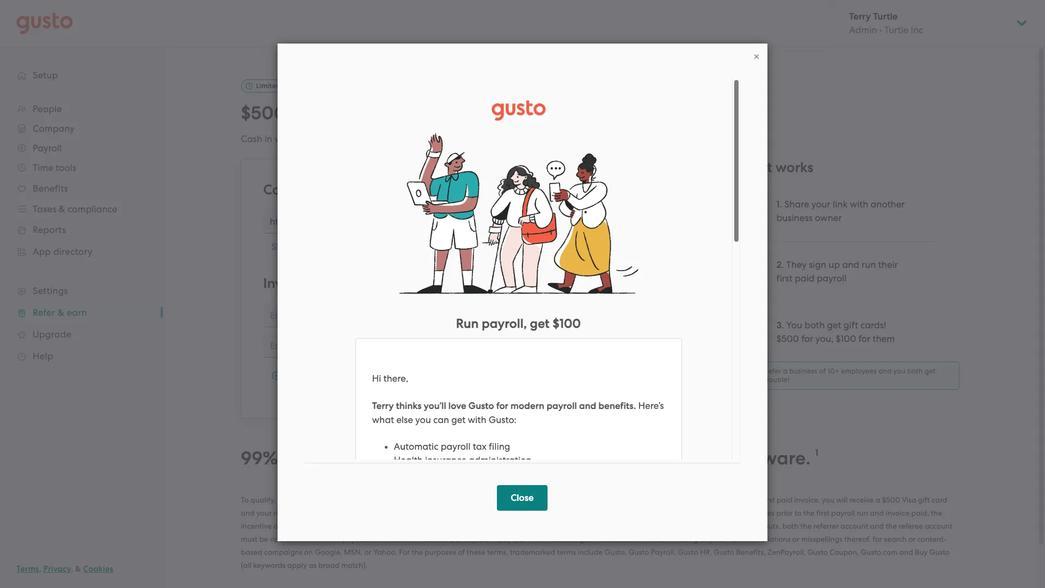 Task type: locate. For each thing, give the bounding box(es) containing it.
up inside to qualify, your referee must sign up for gusto by january 31st, 2024 and run one or more paid payrolls. within thirty (30) calendar days of your referee's first paid invoice, you will receive a $500 visa gift card and your referee will receive a $100 visa gift card. additionally, if you qualify pursuant to these terms and your referee onboards ten (10) or more employees prior to the first payroll run and invoice paid, the incentive offered to you above will increase to $1,000 and the incentive for your referee will increase to $200. in order to be eligible for the promotion payouts, both the referrer account and the referee account must be open at the time the payouts are issued. you cannot participate in pay-per-click advertising on trademarked terms, including any derivations, variations or misspellings thereof, for search or content- based campaigns on google, msn, or yahoo. for the purposes of these terms, trademarked terms include gusto, gusto payroll, gusto hr, gusto benefits, zenpayroll, gusto coupon, gusto.com and buy gusto (all keywords apply as broad match).
[[355, 496, 364, 504]]

2 vertical spatial module__icon___go7vc image
[[272, 372, 280, 380]]

for down 'ten'
[[689, 522, 699, 530]]

0 horizontal spatial incentive
[[241, 522, 272, 530]]

link left on:
[[315, 241, 330, 252]]

one
[[505, 496, 518, 504]]

$100
[[836, 333, 857, 344], [346, 509, 362, 517]]

must
[[321, 496, 338, 504], [241, 535, 258, 543]]

by right invite
[[302, 275, 319, 292]]

you
[[787, 320, 803, 331], [410, 535, 423, 543]]

employees up payouts,
[[738, 509, 775, 517]]

for left the you,
[[802, 333, 814, 344]]

0 vertical spatial terms
[[566, 509, 585, 517]]

and right copy
[[300, 181, 326, 198]]

0 horizontal spatial a
[[339, 509, 344, 517]]

0 horizontal spatial increase
[[360, 522, 389, 530]]

copy
[[263, 181, 297, 198]]

1 vertical spatial gift
[[919, 496, 931, 504]]

31st,
[[440, 496, 455, 504]]

visa
[[903, 496, 917, 504], [364, 509, 378, 517]]

must up based
[[241, 535, 258, 543]]

. right the an illustration of a heart image at the right of page
[[780, 199, 783, 210]]

incentive up participate
[[453, 522, 484, 530]]

you inside to qualify, your referee must sign up for gusto by january 31st, 2024 and run one or more paid payrolls. within thirty (30) calendar days of your referee's first paid invoice, you will receive a $500 visa gift card and your referee will receive a $100 visa gift card. additionally, if you qualify pursuant to these terms and your referee onboards ten (10) or more employees prior to the first payroll run and invoice paid, the incentive offered to you above will increase to $1,000 and the incentive for your referee will increase to $200. in order to be eligible for the promotion payouts, both the referrer account and the referee account must be open at the time the payouts are issued. you cannot participate in pay-per-click advertising on trademarked terms, including any derivations, variations or misspellings thereof, for search or content- based campaigns on google, msn, or yahoo. for the purposes of these terms, trademarked terms include gusto, gusto payroll, gusto hr, gusto benefits, zenpayroll, gusto coupon, gusto.com and buy gusto (all keywords apply as broad match).
[[410, 535, 423, 543]]

1 horizontal spatial must
[[321, 496, 338, 504]]

both inside 3 . you both get gift cards! $500 for you, $100 for them
[[805, 320, 825, 331]]

1 vertical spatial get
[[925, 367, 936, 375]]

will
[[837, 496, 848, 504], [300, 509, 311, 517], [347, 522, 359, 530], [540, 522, 552, 530]]

1 vertical spatial these
[[467, 548, 486, 557]]

0 horizontal spatial first
[[763, 496, 775, 504]]

0 horizontal spatial link
[[315, 241, 330, 252]]

$100 up the payouts
[[346, 509, 362, 517]]

increase up are
[[360, 522, 389, 530]]

0 vertical spatial must
[[321, 496, 338, 504]]

0 horizontal spatial receive
[[313, 509, 337, 517]]

0 vertical spatial .
[[780, 199, 783, 210]]

first right referee's on the bottom right
[[763, 496, 775, 504]]

share down "works"
[[785, 199, 810, 210]]

run up thereof,
[[858, 509, 869, 517]]

and left invoice
[[871, 509, 885, 517]]

. inside 1 . share your link with another business owner
[[780, 199, 783, 210]]

1 horizontal spatial more
[[719, 509, 737, 517]]

0 horizontal spatial trademarked
[[510, 548, 556, 557]]

1 vertical spatial module__icon___go7vc image
[[674, 341, 683, 350]]

module__icon___go7vc image inside the close document
[[753, 52, 762, 61]]

to right offered
[[301, 522, 308, 530]]

0 horizontal spatial be
[[260, 535, 268, 543]]

0 vertical spatial sign
[[810, 259, 827, 270]]

sign inside to qualify, your referee must sign up for gusto by january 31st, 2024 and run one or more paid payrolls. within thirty (30) calendar days of your referee's first paid invoice, you will receive a $500 visa gift card and your referee will receive a $100 visa gift card. additionally, if you qualify pursuant to these terms and your referee onboards ten (10) or more employees prior to the first payroll run and invoice paid, the incentive offered to you above will increase to $1,000 and the incentive for your referee will increase to $200. in order to be eligible for the promotion payouts, both the referrer account and the referee account must be open at the time the payouts are issued. you cannot participate in pay-per-click advertising on trademarked terms, including any derivations, variations or misspellings thereof, for search or content- based campaigns on google, msn, or yahoo. for the purposes of these terms, trademarked terms include gusto, gusto payroll, gusto hr, gusto benefits, zenpayroll, gusto coupon, gusto.com and buy gusto (all keywords apply as broad match).
[[340, 496, 353, 504]]

$200.
[[593, 522, 612, 530]]

paid up the prior
[[777, 496, 793, 504]]

days
[[689, 496, 705, 504]]

the up search
[[886, 522, 898, 530]]

run left one
[[491, 496, 503, 504]]

1 horizontal spatial sign
[[810, 259, 827, 270]]

incentive
[[241, 522, 272, 530], [453, 522, 484, 530]]

first inside 2 . they sign up and run their first paid payroll
[[777, 273, 793, 284]]

and inside "refer a business of 10+ employees and you both get double!"
[[879, 367, 892, 375]]

the left 'referrer'
[[801, 522, 812, 530]]

$100 inside to qualify, your referee must sign up for gusto by january 31st, 2024 and run one or more paid payrolls. within thirty (30) calendar days of your referee's first paid invoice, you will receive a $500 visa gift card and your referee will receive a $100 visa gift card. additionally, if you qualify pursuant to these terms and your referee onboards ten (10) or more employees prior to the first payroll run and invoice paid, the incentive offered to you above will increase to $1,000 and the incentive for your referee will increase to $200. in order to be eligible for the promotion payouts, both the referrer account and the referee account must be open at the time the payouts are issued. you cannot participate in pay-per-click advertising on trademarked terms, including any derivations, variations or misspellings thereof, for search or content- based campaigns on google, msn, or yahoo. for the purposes of these terms, trademarked terms include gusto, gusto payroll, gusto hr, gusto benefits, zenpayroll, gusto coupon, gusto.com and buy gusto (all keywords apply as broad match).
[[346, 509, 362, 517]]

sign inside 2 . they sign up and run their first paid payroll
[[810, 259, 827, 270]]

in right score
[[514, 447, 530, 469]]

1 horizontal spatial a
[[784, 367, 788, 375]]

to
[[241, 496, 249, 504]]

business up double!
[[790, 367, 818, 375]]

on up the as
[[304, 548, 313, 557]]

1 horizontal spatial them
[[873, 333, 896, 344]]

share
[[785, 199, 810, 210], [272, 241, 296, 252]]

2x list
[[731, 181, 960, 390]]

derivations,
[[715, 535, 755, 543]]

your inside cash in when your referral signs up for gusto. earn
[[301, 133, 320, 144]]

for them (or double!)
[[402, 102, 584, 124]]

1 horizontal spatial first
[[777, 273, 793, 284]]

1 , from the left
[[39, 564, 41, 574]]

0 horizontal spatial gift
[[380, 509, 392, 517]]

2 vertical spatial in
[[491, 535, 497, 543]]

$500 down limited
[[241, 102, 286, 124]]

a up the gusto.com
[[876, 496, 881, 504]]

up inside cash in when your referral signs up for gusto. earn
[[379, 133, 391, 144]]

eligible
[[662, 522, 687, 530]]

or up 'buy'
[[909, 535, 916, 543]]

1 vertical spatial of
[[707, 496, 714, 504]]

1 vertical spatial receive
[[313, 509, 337, 517]]

yahoo.
[[374, 548, 397, 557]]

your down qualify,
[[257, 509, 272, 517]]

link for share
[[400, 181, 423, 198]]

payroll inside to qualify, your referee must sign up for gusto by january 31st, 2024 and run one or more paid payrolls. within thirty (30) calendar days of your referee's first paid invoice, you will receive a $500 visa gift card and your referee will receive a $100 visa gift card. additionally, if you qualify pursuant to these terms and your referee onboards ten (10) or more employees prior to the first payroll run and invoice paid, the incentive offered to you above will increase to $1,000 and the incentive for your referee will increase to $200. in order to be eligible for the promotion payouts, both the referrer account and the referee account must be open at the time the payouts are issued. you cannot participate in pay-per-click advertising on trademarked terms, including any derivations, variations or misspellings thereof, for search or content- based campaigns on google, msn, or yahoo. for the purposes of these terms, trademarked terms include gusto, gusto payroll, gusto hr, gusto benefits, zenpayroll, gusto coupon, gusto.com and buy gusto (all keywords apply as broad match).
[[832, 509, 856, 517]]

their
[[879, 259, 899, 270]]

link inside 1 . share your link with another business owner
[[833, 199, 848, 210]]

0 horizontal spatial must
[[241, 535, 258, 543]]

both inside to qualify, your referee must sign up for gusto by january 31st, 2024 and run one or more paid payrolls. within thirty (30) calendar days of your referee's first paid invoice, you will receive a $500 visa gift card and your referee will receive a $100 visa gift card. additionally, if you qualify pursuant to these terms and your referee onboards ten (10) or more employees prior to the first payroll run and invoice paid, the incentive offered to you above will increase to $1,000 and the incentive for your referee will increase to $200. in order to be eligible for the promotion payouts, both the referrer account and the referee account must be open at the time the payouts are issued. you cannot participate in pay-per-click advertising on trademarked terms, including any derivations, variations or misspellings thereof, for search or content- based campaigns on google, msn, or yahoo. for the purposes of these terms, trademarked terms include gusto, gusto payroll, gusto hr, gusto benefits, zenpayroll, gusto coupon, gusto.com and buy gusto (all keywords apply as broad match).
[[783, 522, 799, 530]]

buy
[[916, 548, 928, 557]]

1 vertical spatial both
[[908, 367, 924, 375]]

2 horizontal spatial link
[[833, 199, 848, 210]]

linkedin button
[[424, 241, 463, 252]]

Enter email address email field
[[263, 303, 688, 327], [263, 334, 688, 358]]

you inside 3 . you both get gift cards! $500 for you, $100 for them
[[787, 320, 803, 331]]

1 vertical spatial in
[[514, 447, 530, 469]]

up right signs
[[379, 133, 391, 144]]

up right they
[[829, 259, 841, 270]]

1 vertical spatial enter email address email field
[[263, 334, 688, 358]]

business left owner
[[777, 212, 813, 223]]

0 horizontal spatial more
[[528, 496, 546, 504]]

your left referee's on the bottom right
[[715, 496, 731, 504]]

trademarked down click
[[510, 548, 556, 557]]

promotion
[[714, 522, 750, 530]]

broad
[[319, 561, 340, 570]]

and
[[300, 181, 326, 198], [843, 259, 860, 270], [879, 367, 892, 375], [476, 496, 490, 504], [241, 509, 255, 517], [871, 509, 885, 517], [425, 522, 438, 530], [871, 522, 885, 530], [900, 548, 914, 557]]

calendar
[[656, 496, 687, 504]]

link
[[400, 181, 423, 198], [833, 199, 848, 210], [315, 241, 330, 252]]

0 horizontal spatial get
[[828, 320, 842, 331]]

2 incentive from the left
[[453, 522, 484, 530]]

you inside "refer a business of 10+ employees and you both get double!"
[[894, 367, 906, 375]]

of right days
[[707, 496, 714, 504]]

run inside 2 . they sign up and run their first paid payroll
[[862, 259, 877, 270]]

0 vertical spatial you
[[787, 320, 803, 331]]

gift inside 3 . you both get gift cards! $500 for you, $100 for them
[[844, 320, 859, 331]]

paid down they
[[795, 273, 815, 284]]

1 right software. on the right bottom
[[816, 447, 819, 459]]

$500 down 3
[[777, 333, 800, 344]]

participate
[[451, 535, 489, 543]]

. for 1
[[780, 199, 783, 210]]

1 horizontal spatial be
[[652, 522, 661, 530]]

. inside 2 . they sign up and run their first paid payroll
[[782, 259, 785, 270]]

0 horizontal spatial $100
[[346, 509, 362, 517]]

pay-
[[499, 535, 515, 543]]

these up advertising
[[546, 509, 564, 517]]

be
[[652, 522, 661, 530], [260, 535, 268, 543]]

up
[[379, 133, 391, 144], [829, 259, 841, 270], [355, 496, 364, 504]]

0 horizontal spatial in
[[265, 133, 273, 144]]

1 horizontal spatial of
[[707, 496, 714, 504]]

are
[[372, 535, 383, 543]]

benefits,
[[737, 548, 766, 557]]

1 horizontal spatial share
[[785, 199, 810, 210]]

1 vertical spatial must
[[241, 535, 258, 543]]

them up earn
[[435, 102, 479, 124]]

1 horizontal spatial increase
[[554, 522, 582, 530]]

1 vertical spatial a
[[876, 496, 881, 504]]

link down gusto.
[[400, 181, 423, 198]]

score
[[465, 447, 510, 469]]

first down '2'
[[777, 273, 793, 284]]

with
[[851, 199, 869, 210]]

0 horizontal spatial 1
[[777, 199, 780, 210]]

1 horizontal spatial paid
[[777, 496, 793, 504]]

1 horizontal spatial these
[[546, 509, 564, 517]]

0 horizontal spatial terms,
[[488, 548, 509, 557]]

1 horizontal spatial employees
[[842, 367, 877, 375]]

1 horizontal spatial up
[[379, 133, 391, 144]]

increase up advertising
[[554, 522, 582, 530]]

gift left the cards!
[[844, 320, 859, 331]]

1 horizontal spatial gift
[[844, 320, 859, 331]]

the down "invoice,"
[[804, 509, 815, 517]]

offered
[[274, 522, 299, 530]]

click
[[530, 535, 545, 543]]

payroll inside 2 . they sign up and run their first paid payroll
[[818, 273, 847, 284]]

1 vertical spatial $100
[[346, 509, 362, 517]]

0 horizontal spatial ,
[[39, 564, 41, 574]]

referrer
[[814, 522, 840, 530]]

1 right the an illustration of a heart image at the right of page
[[777, 199, 780, 210]]

gusto.
[[407, 133, 435, 144]]

1 vertical spatial link
[[833, 199, 848, 210]]

payroll up 3 . you both get gift cards! $500 for you, $100 for them
[[818, 273, 847, 284]]

gift up paid,
[[919, 496, 931, 504]]

. inside 3 . you both get gift cards! $500 for you, $100 for them
[[782, 320, 785, 331]]

and left the 'their'
[[843, 259, 860, 270]]

$100 right the you,
[[836, 333, 857, 344]]

0 horizontal spatial on
[[304, 548, 313, 557]]

0 horizontal spatial share
[[272, 241, 296, 252]]

0 vertical spatial first
[[777, 273, 793, 284]]

the right the for
[[412, 548, 423, 557]]

first
[[777, 273, 793, 284], [763, 496, 775, 504], [817, 509, 830, 517]]

including
[[667, 535, 699, 543]]

your inside 1 . share your link with another business owner
[[812, 199, 831, 210]]

1 horizontal spatial 1
[[816, 447, 819, 459]]

3 . you both get gift cards! $500 for you, $100 for them
[[777, 320, 896, 344]]

home image
[[16, 12, 73, 34]]

for down qualify
[[486, 522, 495, 530]]

0 vertical spatial a
[[784, 367, 788, 375]]

content-
[[918, 535, 948, 543]]

1 horizontal spatial visa
[[903, 496, 917, 504]]

both
[[805, 320, 825, 331], [908, 367, 924, 375], [783, 522, 799, 530]]

1 horizontal spatial receive
[[850, 496, 875, 504]]

0 vertical spatial business
[[777, 212, 813, 223]]

of
[[820, 367, 827, 375], [707, 496, 714, 504], [458, 548, 465, 557]]

payouts,
[[752, 522, 781, 530]]

0 vertical spatial trademarked
[[597, 535, 642, 543]]

your down the within on the bottom right of page
[[605, 509, 620, 517]]

1 vertical spatial .
[[782, 259, 785, 270]]

1 vertical spatial employees
[[738, 509, 775, 517]]

double!
[[765, 376, 790, 384]]

1 horizontal spatial time
[[312, 535, 327, 543]]

time up google,
[[312, 535, 327, 543]]

payroll up days
[[665, 447, 725, 469]]

for inside cash in when your referral signs up for gusto. earn
[[393, 133, 405, 144]]

cash
[[241, 133, 263, 144]]

$1,000
[[400, 522, 423, 530]]

gusto up card.
[[378, 496, 398, 504]]

for
[[399, 548, 410, 557]]

gift left card.
[[380, 509, 392, 517]]

terms, up payroll,
[[644, 535, 665, 543]]

receive up thereof,
[[850, 496, 875, 504]]

0 vertical spatial link
[[400, 181, 423, 198]]

$500 up invoice
[[883, 496, 901, 504]]

both inside "refer a business of 10+ employees and you both get double!"
[[908, 367, 924, 375]]

small-
[[534, 447, 588, 469]]

0 vertical spatial in
[[265, 133, 273, 144]]

2 vertical spatial link
[[315, 241, 330, 252]]

1 horizontal spatial you
[[787, 320, 803, 331]]

. left they
[[782, 259, 785, 270]]

0 horizontal spatial visa
[[364, 509, 378, 517]]

2 horizontal spatial both
[[908, 367, 924, 375]]

the right at
[[299, 535, 310, 543]]

2 horizontal spatial of
[[820, 367, 827, 375]]

0 vertical spatial module__icon___go7vc image
[[753, 52, 762, 61]]

account up thereof,
[[841, 522, 869, 530]]

on up 'include'
[[587, 535, 596, 543]]

(10)
[[696, 509, 708, 517]]

1 incentive from the left
[[241, 522, 272, 530]]

1 increase from the left
[[360, 522, 389, 530]]

be left the open
[[260, 535, 268, 543]]

0 horizontal spatial time
[[283, 82, 298, 90]]

an illustration of a gift image
[[738, 319, 765, 345]]

account up content-
[[926, 522, 953, 530]]

$500 inside to qualify, your referee must sign up for gusto by january 31st, 2024 and run one or more paid payrolls. within thirty (30) calendar days of your referee's first paid invoice, you will receive a $500 visa gift card and your referee will receive a $100 visa gift card. additionally, if you qualify pursuant to these terms and your referee onboards ten (10) or more employees prior to the first payroll run and invoice paid, the incentive offered to you above will increase to $1,000 and the incentive for your referee will increase to $200. in order to be eligible for the promotion payouts, both the referrer account and the referee account must be open at the time the payouts are issued. you cannot participate in pay-per-click advertising on trademarked terms, including any derivations, variations or misspellings thereof, for search or content- based campaigns on google, msn, or yahoo. for the purposes of these terms, trademarked terms include gusto, gusto payroll, gusto hr, gusto benefits, zenpayroll, gusto coupon, gusto.com and buy gusto (all keywords apply as broad match).
[[883, 496, 901, 504]]

1 vertical spatial terms
[[557, 548, 577, 557]]

1 account from the left
[[841, 522, 869, 530]]

paid left payrolls.
[[548, 496, 564, 504]]

0 vertical spatial get
[[828, 320, 842, 331]]

in
[[265, 133, 273, 144], [514, 447, 530, 469], [491, 535, 497, 543]]

1 vertical spatial you
[[410, 535, 423, 543]]

run left the 'their'
[[862, 259, 877, 270]]

gusto down 'derivations,'
[[714, 548, 735, 557]]

0 vertical spatial both
[[805, 320, 825, 331]]

0 vertical spatial run
[[862, 259, 877, 270]]

payrolls.
[[566, 496, 595, 504]]

$500 inside 3 . you both get gift cards! $500 for you, $100 for them
[[777, 333, 800, 344]]

, left the &
[[71, 564, 73, 574]]

advertising
[[546, 535, 585, 543]]

of down participate
[[458, 548, 465, 557]]

2 account from the left
[[926, 522, 953, 530]]

a up above
[[339, 509, 344, 517]]

sign up above
[[340, 496, 353, 504]]

of left '10+'
[[820, 367, 827, 375]]

them inside 3 . you both get gift cards! $500 for you, $100 for them
[[873, 333, 896, 344]]

0 horizontal spatial these
[[467, 548, 486, 557]]

account menu element
[[836, 0, 1030, 46]]

1 horizontal spatial ,
[[71, 564, 73, 574]]

and down the cards!
[[879, 367, 892, 375]]

1 vertical spatial by
[[400, 496, 408, 504]]

1 vertical spatial sign
[[340, 496, 353, 504]]

gusto
[[378, 496, 398, 504], [629, 548, 650, 557], [678, 548, 699, 557], [714, 548, 735, 557], [808, 548, 829, 557], [930, 548, 951, 557]]

up up the payouts
[[355, 496, 364, 504]]

for up the gusto.com
[[873, 535, 883, 543]]

time
[[283, 82, 298, 90], [312, 535, 327, 543]]

gusto down content-
[[930, 548, 951, 557]]

privacy
[[43, 564, 71, 574]]

1 horizontal spatial module__icon___go7vc image
[[674, 341, 683, 350]]

and
[[587, 509, 603, 517]]

for left gusto.
[[393, 133, 405, 144]]

gift
[[844, 320, 859, 331], [919, 496, 931, 504], [380, 509, 392, 517]]

2 horizontal spatial module__icon___go7vc image
[[753, 52, 762, 61]]

onboards
[[648, 509, 681, 517]]

2 vertical spatial run
[[858, 509, 869, 517]]

terms
[[16, 564, 39, 574]]

1
[[777, 199, 780, 210], [816, 447, 819, 459]]

module__icon___go7vc image
[[753, 52, 762, 61], [674, 341, 683, 350], [272, 372, 280, 380]]

variations
[[757, 535, 791, 543]]

share the link on:
[[272, 241, 346, 252]]

2 vertical spatial both
[[783, 522, 799, 530]]

open
[[270, 535, 288, 543]]

None field
[[263, 210, 611, 234]]

trademarked
[[597, 535, 642, 543], [510, 548, 556, 557]]

more up the pursuant
[[528, 496, 546, 504]]

. for 2
[[782, 259, 785, 270]]

must up above
[[321, 496, 338, 504]]

2 horizontal spatial $500
[[883, 496, 901, 504]]

on
[[587, 535, 596, 543], [304, 548, 313, 557]]

visa up are
[[364, 509, 378, 517]]

terms
[[566, 509, 585, 517], [557, 548, 577, 557]]

employees inside "refer a business of 10+ employees and you both get double!"
[[842, 367, 877, 375]]

gusto down misspellings
[[808, 548, 829, 557]]

terms,
[[644, 535, 665, 543], [488, 548, 509, 557]]

by
[[302, 275, 319, 292], [400, 496, 408, 504]]

0 vertical spatial them
[[435, 102, 479, 124]]

terms down payrolls.
[[566, 509, 585, 517]]

you,
[[816, 333, 834, 344]]

these down participate
[[467, 548, 486, 557]]

and inside 2 . they sign up and run their first paid payroll
[[843, 259, 860, 270]]

terms down advertising
[[557, 548, 577, 557]]

or
[[519, 496, 527, 504], [710, 509, 717, 517], [793, 535, 800, 543], [909, 535, 916, 543], [365, 548, 372, 557]]

1 horizontal spatial get
[[925, 367, 936, 375]]

1 horizontal spatial on
[[587, 535, 596, 543]]



Task type: describe. For each thing, give the bounding box(es) containing it.
within
[[596, 496, 619, 504]]

how
[[731, 159, 761, 176]]

10+
[[828, 367, 840, 375]]

offer
[[299, 82, 315, 90]]

on:
[[332, 241, 346, 252]]

card.
[[394, 509, 411, 517]]

match).
[[342, 561, 368, 570]]

0 vertical spatial visa
[[903, 496, 917, 504]]

privacy link
[[43, 564, 71, 574]]

payroll,
[[651, 548, 677, 557]]

the left on:
[[299, 241, 313, 252]]

99% satisfaction. highest score in small-business payroll software. 1
[[241, 447, 819, 469]]

2024
[[457, 496, 474, 504]]

or right one
[[519, 496, 527, 504]]

works
[[776, 159, 814, 176]]

2 increase from the left
[[554, 522, 582, 530]]

misspellings
[[802, 535, 843, 543]]

0 horizontal spatial $500
[[241, 102, 286, 124]]

card
[[932, 496, 948, 504]]

at
[[290, 535, 297, 543]]

copy and share your link
[[263, 181, 423, 198]]

2 vertical spatial gift
[[380, 509, 392, 517]]

to right order on the bottom right of the page
[[643, 522, 650, 530]]

cookies
[[83, 564, 113, 574]]

2 vertical spatial business
[[588, 447, 660, 469]]

up for by
[[355, 496, 364, 504]]

up for earn
[[379, 133, 391, 144]]

1 vertical spatial run
[[491, 496, 503, 504]]

0 vertical spatial on
[[587, 535, 596, 543]]

invite by email
[[263, 275, 358, 292]]

satisfaction.
[[282, 447, 390, 469]]

0 horizontal spatial by
[[302, 275, 319, 292]]

up inside 2 . they sign up and run their first paid payroll
[[829, 259, 841, 270]]

gusto right 'gusto,'
[[629, 548, 650, 557]]

for up are
[[366, 496, 376, 504]]

and up qualify
[[476, 496, 490, 504]]

1 vertical spatial trademarked
[[510, 548, 556, 557]]

get inside 3 . you both get gift cards! $500 for you, $100 for them
[[828, 320, 842, 331]]

0 horizontal spatial them
[[435, 102, 479, 124]]

3
[[777, 320, 782, 331]]

keywords
[[253, 561, 286, 570]]

cards!
[[861, 320, 887, 331]]

order
[[623, 522, 641, 530]]

or right msn,
[[365, 548, 372, 557]]

prior
[[777, 509, 793, 517]]

another
[[871, 199, 906, 210]]

0 vertical spatial more
[[528, 496, 546, 504]]

if
[[458, 509, 462, 517]]

paid inside 2 . they sign up and run their first paid payroll
[[795, 273, 815, 284]]

to right the pursuant
[[537, 509, 544, 517]]

2x
[[736, 364, 758, 387]]

time inside to qualify, your referee must sign up for gusto by january 31st, 2024 and run one or more paid payrolls. within thirty (30) calendar days of your referee's first paid invoice, you will receive a $500 visa gift card and your referee will receive a $100 visa gift card. additionally, if you qualify pursuant to these terms and your referee onboards ten (10) or more employees prior to the first payroll run and invoice paid, the incentive offered to you above will increase to $1,000 and the incentive for your referee will increase to $200. in order to be eligible for the promotion payouts, both the referrer account and the referee account must be open at the time the payouts are issued. you cannot participate in pay-per-click advertising on trademarked terms, including any derivations, variations or misspellings thereof, for search or content- based campaigns on google, msn, or yahoo. for the purposes of these terms, trademarked terms include gusto, gusto payroll, gusto hr, gusto benefits, zenpayroll, gusto coupon, gusto.com and buy gusto (all keywords apply as broad match).
[[312, 535, 327, 543]]

invoice,
[[795, 496, 821, 504]]

as
[[309, 561, 317, 570]]

limited time offer
[[256, 82, 315, 90]]

1 horizontal spatial terms,
[[644, 535, 665, 543]]

(30)
[[641, 496, 654, 504]]

and down to
[[241, 509, 255, 517]]

$100 inside 3 . you both get gift cards! $500 for you, $100 for them
[[836, 333, 857, 344]]

coupon,
[[830, 548, 860, 557]]

(all
[[241, 561, 252, 570]]

for down the cards!
[[859, 333, 871, 344]]

email
[[322, 275, 358, 292]]

of inside "refer a business of 10+ employees and you both get double!"
[[820, 367, 827, 375]]

&
[[75, 564, 81, 574]]

or right the (10)
[[710, 509, 717, 517]]

in
[[614, 522, 621, 530]]

the up cannot on the bottom left of page
[[440, 522, 451, 530]]

january
[[410, 496, 439, 504]]

1 vertical spatial payroll
[[665, 447, 725, 469]]

for up gusto.
[[406, 102, 431, 124]]

business inside 1 . share your link with another business owner
[[777, 212, 813, 223]]

a inside "refer a business of 10+ employees and you both get double!"
[[784, 367, 788, 375]]

based
[[241, 548, 262, 557]]

your right share
[[368, 181, 397, 198]]

above
[[324, 522, 345, 530]]

your right qualify,
[[278, 496, 293, 504]]

to down 'and' on the bottom of page
[[584, 522, 591, 530]]

additionally,
[[413, 509, 456, 517]]

1 horizontal spatial trademarked
[[597, 535, 642, 543]]

and down 'additionally,'
[[425, 522, 438, 530]]

cannot
[[425, 535, 449, 543]]

employees inside to qualify, your referee must sign up for gusto by january 31st, 2024 and run one or more paid payrolls. within thirty (30) calendar days of your referee's first paid invoice, you will receive a $500 visa gift card and your referee will receive a $100 visa gift card. additionally, if you qualify pursuant to these terms and your referee onboards ten (10) or more employees prior to the first payroll run and invoice paid, the incentive offered to you above will increase to $1,000 and the incentive for your referee will increase to $200. in order to be eligible for the promotion payouts, both the referrer account and the referee account must be open at the time the payouts are issued. you cannot participate in pay-per-click advertising on trademarked terms, including any derivations, variations or misspellings thereof, for search or content- based campaigns on google, msn, or yahoo. for the purposes of these terms, trademarked terms include gusto, gusto payroll, gusto hr, gusto benefits, zenpayroll, gusto coupon, gusto.com and buy gusto (all keywords apply as broad match).
[[738, 509, 775, 517]]

to right the prior
[[795, 509, 802, 517]]

terms , privacy , & cookies
[[16, 564, 113, 574]]

referral
[[322, 133, 353, 144]]

payouts
[[342, 535, 370, 543]]

2 . they sign up and run their first paid payroll
[[777, 259, 899, 284]]

an illustration of a heart image
[[738, 198, 765, 225]]

earn
[[437, 133, 457, 145]]

google,
[[315, 548, 342, 557]]

pursuant
[[504, 509, 535, 517]]

purposes
[[425, 548, 456, 557]]

1 inside 99% satisfaction. highest score in small-business payroll software. 1
[[816, 447, 819, 459]]

close document
[[278, 44, 768, 541]]

0 vertical spatial these
[[546, 509, 564, 517]]

or up zenpayroll,
[[793, 535, 800, 543]]

2 vertical spatial of
[[458, 548, 465, 557]]

in inside to qualify, your referee must sign up for gusto by january 31st, 2024 and run one or more paid payrolls. within thirty (30) calendar days of your referee's first paid invoice, you will receive a $500 visa gift card and your referee will receive a $100 visa gift card. additionally, if you qualify pursuant to these terms and your referee onboards ten (10) or more employees prior to the first payroll run and invoice paid, the incentive offered to you above will increase to $1,000 and the incentive for your referee will increase to $200. in order to be eligible for the promotion payouts, both the referrer account and the referee account must be open at the time the payouts are issued. you cannot participate in pay-per-click advertising on trademarked terms, including any derivations, variations or misspellings thereof, for search or content- based campaigns on google, msn, or yahoo. for the purposes of these terms, trademarked terms include gusto, gusto payroll, gusto hr, gusto benefits, zenpayroll, gusto coupon, gusto.com and buy gusto (all keywords apply as broad match).
[[491, 535, 497, 543]]

hr,
[[701, 548, 713, 557]]

(or
[[484, 102, 508, 124]]

when
[[275, 133, 298, 144]]

to qualify, your referee must sign up for gusto by january 31st, 2024 and run one or more paid payrolls. within thirty (30) calendar days of your referee's first paid invoice, you will receive a $500 visa gift card and your referee will receive a $100 visa gift card. additionally, if you qualify pursuant to these terms and your referee onboards ten (10) or more employees prior to the first payroll run and invoice paid, the incentive offered to you above will increase to $1,000 and the incentive for your referee will increase to $200. in order to be eligible for the promotion payouts, both the referrer account and the referee account must be open at the time the payouts are issued. you cannot participate in pay-per-click advertising on trademarked terms, including any derivations, variations or misspellings thereof, for search or content- based campaigns on google, msn, or yahoo. for the purposes of these terms, trademarked terms include gusto, gusto payroll, gusto hr, gusto benefits, zenpayroll, gusto coupon, gusto.com and buy gusto (all keywords apply as broad match).
[[241, 496, 953, 570]]

your up the pay-
[[497, 522, 512, 530]]

1 enter email address email field from the top
[[263, 303, 688, 327]]

business inside "refer a business of 10+ employees and you both get double!"
[[790, 367, 818, 375]]

to up issued.
[[391, 522, 398, 530]]

1 vertical spatial more
[[719, 509, 737, 517]]

linkedin
[[428, 242, 459, 252]]

msn,
[[344, 548, 363, 557]]

1 vertical spatial on
[[304, 548, 313, 557]]

2
[[777, 259, 782, 271]]

1 vertical spatial be
[[260, 535, 268, 543]]

in inside cash in when your referral signs up for gusto. earn
[[265, 133, 273, 144]]

2 horizontal spatial first
[[817, 509, 830, 517]]

campaigns
[[264, 548, 302, 557]]

link for share
[[833, 199, 848, 210]]

software.
[[730, 447, 811, 469]]

the up "any"
[[701, 522, 712, 530]]

gusto down including
[[678, 548, 699, 557]]

and up thereof,
[[871, 522, 885, 530]]

2 horizontal spatial gift
[[919, 496, 931, 504]]

zenpayroll,
[[768, 548, 806, 557]]

invite
[[263, 275, 299, 292]]

an illustration of a handshake image
[[738, 258, 765, 285]]

get inside "refer a business of 10+ employees and you both get double!"
[[925, 367, 936, 375]]

gusto,
[[605, 548, 627, 557]]

issued.
[[385, 535, 408, 543]]

1 vertical spatial terms,
[[488, 548, 509, 557]]

the down above
[[329, 535, 340, 543]]

any
[[701, 535, 713, 543]]

paid,
[[912, 509, 930, 517]]

referee's
[[733, 496, 761, 504]]

and left 'buy'
[[900, 548, 914, 557]]

limited
[[256, 82, 281, 90]]

0 horizontal spatial module__icon___go7vc image
[[272, 372, 280, 380]]

cookies button
[[83, 563, 113, 576]]

the down card
[[932, 509, 943, 517]]

1 . share your link with another business owner
[[777, 199, 906, 223]]

0 horizontal spatial paid
[[548, 496, 564, 504]]

by inside to qualify, your referee must sign up for gusto by january 31st, 2024 and run one or more paid payrolls. within thirty (30) calendar days of your referee's first paid invoice, you will receive a $500 visa gift card and your referee will receive a $100 visa gift card. additionally, if you qualify pursuant to these terms and your referee onboards ten (10) or more employees prior to the first payroll run and invoice paid, the incentive offered to you above will increase to $1,000 and the incentive for your referee will increase to $200. in order to be eligible for the promotion payouts, both the referrer account and the referee account must be open at the time the payouts are issued. you cannot participate in pay-per-click advertising on trademarked terms, including any derivations, variations or misspellings thereof, for search or content- based campaigns on google, msn, or yahoo. for the purposes of these terms, trademarked terms include gusto, gusto payroll, gusto hr, gusto benefits, zenpayroll, gusto coupon, gusto.com and buy gusto (all keywords apply as broad match).
[[400, 496, 408, 504]]

1 vertical spatial share
[[272, 241, 296, 252]]

2 , from the left
[[71, 564, 73, 574]]

terms link
[[16, 564, 39, 574]]

1 inside 1 . share your link with another business owner
[[777, 199, 780, 210]]

per-
[[515, 535, 530, 543]]

share inside 1 . share your link with another business owner
[[785, 199, 810, 210]]

close button
[[498, 485, 548, 511]]

0 vertical spatial receive
[[850, 496, 875, 504]]

owner
[[816, 212, 843, 223]]

qualify,
[[251, 496, 276, 504]]

2 enter email address email field from the top
[[263, 334, 688, 358]]

99%
[[241, 447, 278, 469]]

refer
[[765, 367, 782, 375]]

close
[[511, 492, 535, 504]]



Task type: vqa. For each thing, say whether or not it's contained in the screenshot.
leftmost module__icon___go7vC
yes



